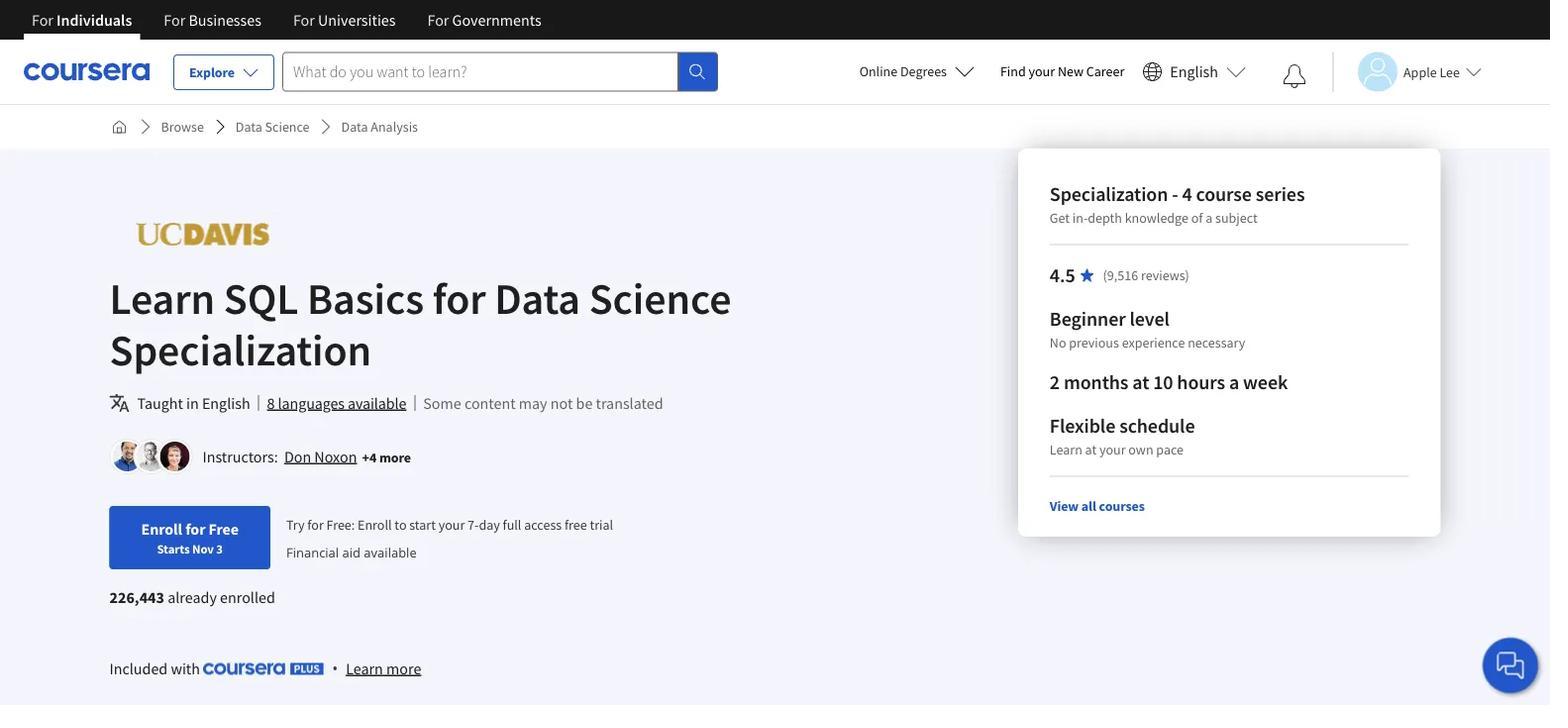 Task type: locate. For each thing, give the bounding box(es) containing it.
pace
[[1157, 441, 1184, 459]]

sql
[[224, 271, 298, 326]]

knowledge
[[1125, 209, 1189, 227]]

available down the to
[[364, 543, 417, 561]]

1 horizontal spatial data
[[341, 118, 368, 136]]

+4 more button
[[362, 447, 411, 467]]

2 horizontal spatial learn
[[1050, 441, 1083, 459]]

learn right •
[[346, 659, 383, 679]]

find your new career link
[[991, 59, 1135, 84]]

taught
[[137, 393, 183, 413]]

1 vertical spatial specialization
[[110, 322, 372, 377]]

None search field
[[282, 52, 719, 92]]

english
[[1171, 62, 1219, 82], [202, 393, 250, 413]]

8
[[267, 393, 275, 413]]

subject
[[1216, 209, 1258, 227]]

for left individuals
[[32, 10, 53, 30]]

1 vertical spatial more
[[387, 659, 422, 679]]

previous
[[1070, 334, 1120, 352]]

more right +4 at bottom
[[379, 448, 411, 466]]

0 horizontal spatial data
[[236, 118, 262, 136]]

for inside enroll for free starts nov 3
[[185, 519, 206, 539]]

10
[[1154, 370, 1174, 395]]

apple lee button
[[1333, 52, 1483, 92]]

english right career
[[1171, 62, 1219, 82]]

1 vertical spatial english
[[202, 393, 250, 413]]

beginner
[[1050, 307, 1126, 332]]

specialization inside 'learn sql basics for data science specialization'
[[110, 322, 372, 377]]

for for governments
[[428, 10, 449, 30]]

for left businesses
[[164, 10, 186, 30]]

translated
[[596, 393, 664, 413]]

online
[[860, 62, 898, 80]]

a right of
[[1206, 209, 1213, 227]]

4
[[1183, 182, 1193, 207]]

starts
[[157, 541, 190, 557]]

1 horizontal spatial enroll
[[358, 516, 392, 534]]

2 horizontal spatial your
[[1100, 441, 1126, 459]]

enroll inside try for free: enroll to start your 7-day full access free trial financial aid available
[[358, 516, 392, 534]]

2 horizontal spatial data
[[495, 271, 581, 326]]

0 horizontal spatial learn
[[110, 271, 215, 326]]

aid
[[342, 543, 361, 561]]

0 vertical spatial your
[[1029, 62, 1056, 80]]

already
[[168, 588, 217, 608]]

1 horizontal spatial specialization
[[1050, 182, 1169, 207]]

may
[[519, 393, 548, 413]]

enroll left the to
[[358, 516, 392, 534]]

1 vertical spatial your
[[1100, 441, 1126, 459]]

available inside try for free: enroll to start your 7-day full access free trial financial aid available
[[364, 543, 417, 561]]

learn
[[110, 271, 215, 326], [1050, 441, 1083, 459], [346, 659, 383, 679]]

2 horizontal spatial for
[[433, 271, 486, 326]]

degrees
[[901, 62, 947, 80]]

your right the find on the right of page
[[1029, 62, 1056, 80]]

for for free
[[185, 519, 206, 539]]

career
[[1087, 62, 1125, 80]]

businesses
[[189, 10, 262, 30]]

data for data analysis
[[341, 118, 368, 136]]

226,443
[[110, 588, 165, 608]]

instructors:
[[203, 447, 278, 467]]

a
[[1206, 209, 1213, 227], [1230, 370, 1240, 395]]

instructors: don noxon +4 more
[[203, 447, 411, 467]]

chat with us image
[[1495, 650, 1527, 682]]

available up +4 at bottom
[[348, 393, 407, 413]]

data
[[236, 118, 262, 136], [341, 118, 368, 136], [495, 271, 581, 326]]

specialization up depth
[[1050, 182, 1169, 207]]

0 vertical spatial english
[[1171, 62, 1219, 82]]

1 vertical spatial at
[[1086, 441, 1097, 459]]

enroll up starts
[[141, 519, 182, 539]]

schedule
[[1120, 414, 1196, 439]]

your
[[1029, 62, 1056, 80], [1100, 441, 1126, 459], [439, 516, 465, 534]]

a inside specialization - 4 course series get in-depth knowledge of a subject
[[1206, 209, 1213, 227]]

0 vertical spatial more
[[379, 448, 411, 466]]

+4
[[362, 448, 377, 466]]

0 horizontal spatial a
[[1206, 209, 1213, 227]]

2 for from the left
[[164, 10, 186, 30]]

course
[[1197, 182, 1253, 207]]

coursera image
[[24, 56, 150, 87]]

learn more link
[[346, 657, 422, 681]]

flexible schedule learn at your own pace
[[1050, 414, 1196, 459]]

0 vertical spatial available
[[348, 393, 407, 413]]

0 vertical spatial science
[[265, 118, 310, 136]]

learn down flexible
[[1050, 441, 1083, 459]]

science inside 'learn sql basics for data science specialization'
[[589, 271, 732, 326]]

free
[[565, 516, 587, 534]]

don
[[284, 447, 311, 467]]

hours
[[1178, 370, 1226, 395]]

1 horizontal spatial for
[[308, 516, 324, 534]]

0 horizontal spatial for
[[185, 519, 206, 539]]

science
[[265, 118, 310, 136], [589, 271, 732, 326]]

no
[[1050, 334, 1067, 352]]

specialization up 8
[[110, 322, 372, 377]]

your left 7-
[[439, 516, 465, 534]]

3
[[216, 541, 223, 557]]

find
[[1001, 62, 1026, 80]]

try
[[286, 516, 305, 534]]

universities
[[318, 10, 396, 30]]

a left week
[[1230, 370, 1240, 395]]

for right try
[[308, 516, 324, 534]]

1 vertical spatial learn
[[1050, 441, 1083, 459]]

2 vertical spatial learn
[[346, 659, 383, 679]]

0 horizontal spatial science
[[265, 118, 310, 136]]

browse link
[[153, 109, 212, 145]]

What do you want to learn? text field
[[282, 52, 679, 92]]

enroll
[[358, 516, 392, 534], [141, 519, 182, 539]]

katrina glaeser poole image
[[160, 442, 190, 472]]

full
[[503, 516, 522, 534]]

explore button
[[173, 55, 275, 90]]

for right 'basics'
[[433, 271, 486, 326]]

specialization inside specialization - 4 course series get in-depth knowledge of a subject
[[1050, 182, 1169, 207]]

7-
[[468, 516, 479, 534]]

1 vertical spatial available
[[364, 543, 417, 561]]

1 vertical spatial a
[[1230, 370, 1240, 395]]

find your new career
[[1001, 62, 1125, 80]]

4 for from the left
[[428, 10, 449, 30]]

0 horizontal spatial specialization
[[110, 322, 372, 377]]

financial
[[286, 543, 339, 561]]

new
[[1058, 62, 1084, 80]]

financial aid available button
[[286, 543, 417, 561]]

1 horizontal spatial a
[[1230, 370, 1240, 395]]

data for data science
[[236, 118, 262, 136]]

don noxon image
[[112, 442, 142, 472]]

view all courses link
[[1050, 498, 1146, 515]]

0 vertical spatial learn
[[110, 271, 215, 326]]

online degrees
[[860, 62, 947, 80]]

enrolled
[[220, 588, 275, 608]]

1 vertical spatial science
[[589, 271, 732, 326]]

2 vertical spatial your
[[439, 516, 465, 534]]

0 vertical spatial at
[[1133, 370, 1150, 395]]

8 languages available
[[267, 393, 407, 413]]

at down flexible
[[1086, 441, 1097, 459]]

for for universities
[[293, 10, 315, 30]]

for left governments
[[428, 10, 449, 30]]

1 horizontal spatial science
[[589, 271, 732, 326]]

1 for from the left
[[32, 10, 53, 30]]

1 horizontal spatial english
[[1171, 62, 1219, 82]]

for inside 'learn sql basics for data science specialization'
[[433, 271, 486, 326]]

0 vertical spatial a
[[1206, 209, 1213, 227]]

1 horizontal spatial learn
[[346, 659, 383, 679]]

3 for from the left
[[293, 10, 315, 30]]

at
[[1133, 370, 1150, 395], [1086, 441, 1097, 459]]

more inside • learn more
[[387, 659, 422, 679]]

english right in
[[202, 393, 250, 413]]

0 horizontal spatial enroll
[[141, 519, 182, 539]]

for
[[32, 10, 53, 30], [164, 10, 186, 30], [293, 10, 315, 30], [428, 10, 449, 30]]

available
[[348, 393, 407, 413], [364, 543, 417, 561]]

0 vertical spatial specialization
[[1050, 182, 1169, 207]]

governments
[[453, 10, 542, 30]]

1 horizontal spatial at
[[1133, 370, 1150, 395]]

available inside button
[[348, 393, 407, 413]]

0 horizontal spatial at
[[1086, 441, 1097, 459]]

more right •
[[387, 659, 422, 679]]

-
[[1173, 182, 1179, 207]]

0 horizontal spatial your
[[439, 516, 465, 534]]

your left own at the bottom right of the page
[[1100, 441, 1126, 459]]

learn down university of california, davis image
[[110, 271, 215, 326]]

for inside try for free: enroll to start your 7-day full access free trial financial aid available
[[308, 516, 324, 534]]

for up nov
[[185, 519, 206, 539]]

for left universities
[[293, 10, 315, 30]]

explore
[[189, 63, 235, 81]]

• learn more
[[332, 658, 422, 679]]

at left the 10
[[1133, 370, 1150, 395]]

data analysis link
[[334, 109, 426, 145]]

basics
[[307, 271, 424, 326]]



Task type: vqa. For each thing, say whether or not it's contained in the screenshot.
Browse
yes



Task type: describe. For each thing, give the bounding box(es) containing it.
home image
[[111, 119, 127, 135]]

some content may not be translated
[[423, 393, 664, 413]]

day
[[479, 516, 500, 534]]

at inside "flexible schedule learn at your own pace"
[[1086, 441, 1097, 459]]

all
[[1082, 498, 1097, 515]]

courses
[[1100, 498, 1146, 515]]

for governments
[[428, 10, 542, 30]]

8 languages available button
[[267, 391, 407, 415]]

for for businesses
[[164, 10, 186, 30]]

some
[[423, 393, 462, 413]]

week
[[1244, 370, 1289, 395]]

languages
[[278, 393, 345, 413]]

to
[[395, 516, 407, 534]]

included with
[[110, 659, 203, 679]]

access
[[524, 516, 562, 534]]

2 months at 10 hours a week
[[1050, 370, 1289, 395]]

2
[[1050, 370, 1060, 395]]

data science link
[[228, 109, 318, 145]]

not
[[551, 393, 573, 413]]

data analysis
[[341, 118, 418, 136]]

enroll inside enroll for free starts nov 3
[[141, 519, 182, 539]]

•
[[332, 658, 338, 679]]

browse
[[161, 118, 204, 136]]

apple
[[1404, 63, 1438, 81]]

english button
[[1135, 40, 1255, 104]]

experience
[[1122, 334, 1186, 352]]

start
[[410, 516, 436, 534]]

in-
[[1073, 209, 1088, 227]]

series
[[1256, 182, 1306, 207]]

more inside instructors: don noxon +4 more
[[379, 448, 411, 466]]

for individuals
[[32, 10, 132, 30]]

don noxon link
[[284, 447, 357, 467]]

view all courses
[[1050, 498, 1146, 515]]

level
[[1130, 307, 1170, 332]]

reviews)
[[1142, 267, 1190, 284]]

(9,516 reviews)
[[1104, 267, 1190, 284]]

0 horizontal spatial english
[[202, 393, 250, 413]]

banner navigation
[[16, 0, 558, 40]]

in
[[186, 393, 199, 413]]

necessary
[[1188, 334, 1246, 352]]

enroll for free starts nov 3
[[141, 519, 239, 557]]

get
[[1050, 209, 1070, 227]]

own
[[1129, 441, 1154, 459]]

(9,516
[[1104, 267, 1139, 284]]

data science
[[236, 118, 310, 136]]

english inside button
[[1171, 62, 1219, 82]]

your inside "flexible schedule learn at your own pace"
[[1100, 441, 1126, 459]]

view
[[1050, 498, 1079, 515]]

be
[[576, 393, 593, 413]]

free
[[209, 519, 239, 539]]

1 horizontal spatial your
[[1029, 62, 1056, 80]]

show notifications image
[[1283, 64, 1307, 88]]

trial
[[590, 516, 614, 534]]

your inside try for free: enroll to start your 7-day full access free trial financial aid available
[[439, 516, 465, 534]]

learn inside • learn more
[[346, 659, 383, 679]]

noxon
[[315, 447, 357, 467]]

beginner level no previous experience necessary
[[1050, 307, 1246, 352]]

content
[[465, 393, 516, 413]]

depth
[[1088, 209, 1123, 227]]

for for individuals
[[32, 10, 53, 30]]

learn inside 'learn sql basics for data science specialization'
[[110, 271, 215, 326]]

with
[[171, 659, 200, 679]]

4.5
[[1050, 263, 1076, 288]]

for businesses
[[164, 10, 262, 30]]

226,443 already enrolled
[[110, 588, 275, 608]]

learn inside "flexible schedule learn at your own pace"
[[1050, 441, 1083, 459]]

apple lee
[[1404, 63, 1461, 81]]

free:
[[327, 516, 355, 534]]

coursera plus image
[[203, 664, 324, 676]]

taught in english
[[137, 393, 250, 413]]

for universities
[[293, 10, 396, 30]]

university of california, davis image
[[110, 212, 296, 257]]

online degrees button
[[844, 50, 991, 93]]

for for free:
[[308, 516, 324, 534]]

included
[[110, 659, 168, 679]]

conor murphy image
[[136, 442, 166, 472]]

data inside 'learn sql basics for data science specialization'
[[495, 271, 581, 326]]

analysis
[[371, 118, 418, 136]]

months
[[1064, 370, 1129, 395]]

learn sql basics for data science specialization
[[110, 271, 732, 377]]

nov
[[192, 541, 214, 557]]



